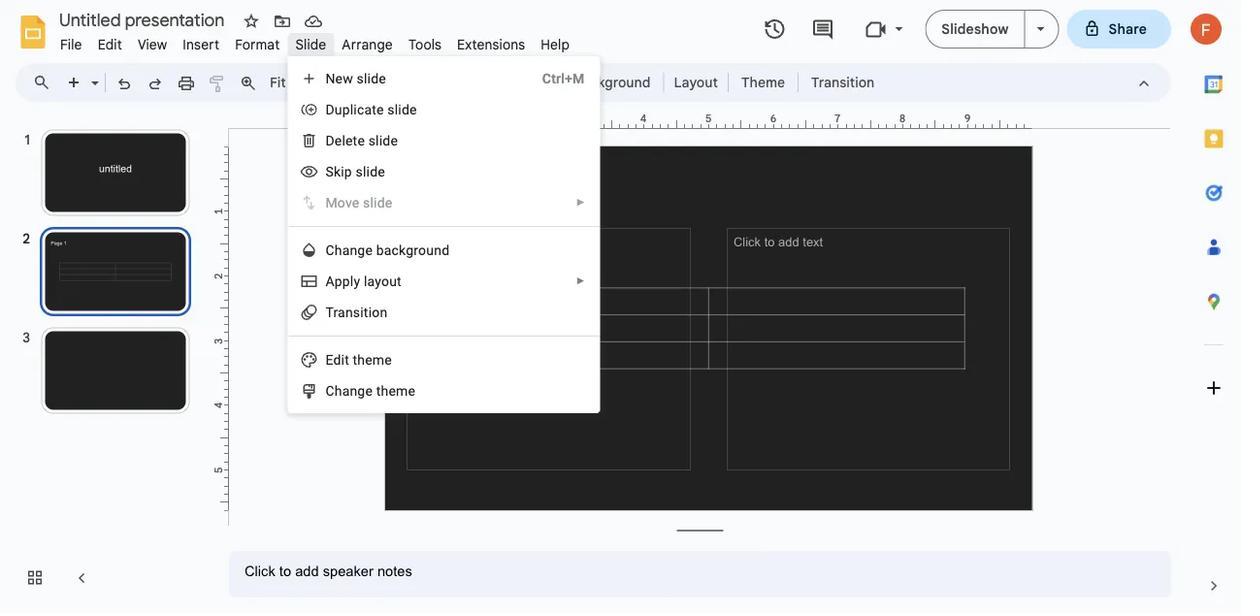 Task type: describe. For each thing, give the bounding box(es) containing it.
theme button
[[733, 68, 794, 97]]

Zoom field
[[264, 69, 341, 97]]

menu containing n
[[288, 56, 600, 414]]

a
[[326, 273, 335, 289]]

Menus field
[[24, 69, 67, 96]]

apply layout a element
[[326, 273, 408, 289]]

the
[[353, 352, 373, 368]]

slideshow
[[942, 20, 1009, 37]]

d for e
[[326, 133, 335, 149]]

► for a pply layout
[[576, 276, 586, 287]]

ansition
[[338, 304, 388, 320]]

format menu item
[[227, 33, 288, 56]]

help
[[541, 36, 570, 53]]

ackground
[[384, 242, 450, 258]]

share
[[1109, 20, 1148, 37]]

insert
[[183, 36, 220, 53]]

extensions
[[457, 36, 526, 53]]

edit menu item
[[90, 33, 130, 56]]

view menu item
[[130, 33, 175, 56]]

edit the m e
[[326, 352, 392, 368]]

► for e slide
[[576, 197, 586, 208]]

layout button
[[669, 68, 724, 97]]

d uplicate slide
[[326, 101, 417, 117]]

arrange menu item
[[334, 33, 401, 56]]

slide for d uplicate slide
[[388, 101, 417, 117]]

ctrl+m element
[[519, 69, 585, 88]]

extensions menu item
[[450, 33, 533, 56]]

menu bar banner
[[0, 0, 1242, 614]]

d e lete slide
[[326, 133, 398, 149]]

layout
[[364, 273, 402, 289]]

s kip slide
[[326, 164, 385, 180]]

transition
[[812, 74, 875, 91]]

slide for n ew slide
[[357, 70, 386, 86]]

e inside menu item
[[352, 195, 360, 211]]

slide
[[296, 36, 327, 53]]

new slide n element
[[326, 70, 392, 86]]

edit for edit
[[98, 36, 122, 53]]

help menu item
[[533, 33, 578, 56]]

navigation inside application
[[0, 110, 214, 614]]

tools
[[409, 36, 442, 53]]

t
[[376, 383, 381, 399]]

n
[[326, 70, 336, 86]]

kip
[[334, 164, 352, 180]]

background
[[574, 74, 651, 91]]

change theme t element
[[326, 383, 422, 399]]

change b ackground
[[326, 242, 450, 258]]

slideshow button
[[926, 10, 1026, 49]]

r
[[334, 304, 338, 320]]

mo v e slide
[[326, 195, 393, 211]]

view
[[138, 36, 167, 53]]

mo
[[326, 195, 346, 211]]

pply
[[335, 273, 361, 289]]

a pply layout
[[326, 273, 402, 289]]



Task type: locate. For each thing, give the bounding box(es) containing it.
d
[[326, 101, 335, 117], [326, 133, 335, 149]]

slide right v
[[363, 195, 393, 211]]

file
[[60, 36, 82, 53]]

menu bar
[[52, 25, 578, 57]]

menu bar containing file
[[52, 25, 578, 57]]

2 horizontal spatial e
[[385, 352, 392, 368]]

d for uplicate
[[326, 101, 335, 117]]

edit for edit the m e
[[326, 352, 349, 368]]

► inside menu item
[[576, 197, 586, 208]]

tab list
[[1188, 57, 1242, 559]]

0 vertical spatial ►
[[576, 197, 586, 208]]

1 horizontal spatial e
[[352, 195, 360, 211]]

change background b element
[[326, 242, 456, 258]]

tab list inside the menu bar banner
[[1188, 57, 1242, 559]]

skip slide s element
[[326, 164, 391, 180]]

insert menu item
[[175, 33, 227, 56]]

change for change t heme
[[326, 383, 373, 399]]

1 d from the top
[[326, 101, 335, 117]]

uplicate
[[335, 101, 384, 117]]

1 change from the top
[[326, 242, 373, 258]]

edit up new slide with layout image
[[98, 36, 122, 53]]

duplicate slide d element
[[326, 101, 423, 117]]

Rename text field
[[52, 8, 236, 31]]

0 vertical spatial e
[[335, 133, 342, 149]]

menu item containing mo
[[289, 187, 600, 218]]

1 vertical spatial change
[[326, 383, 373, 399]]

application
[[0, 0, 1242, 614]]

application containing slideshow
[[0, 0, 1242, 614]]

n ew slide
[[326, 70, 386, 86]]

Zoom text field
[[267, 69, 321, 96]]

file menu item
[[52, 33, 90, 56]]

1 vertical spatial d
[[326, 133, 335, 149]]

1 ► from the top
[[576, 197, 586, 208]]

change left b
[[326, 242, 373, 258]]

2 ► from the top
[[576, 276, 586, 287]]

slide right kip
[[356, 164, 385, 180]]

m
[[373, 352, 385, 368]]

1 vertical spatial ►
[[576, 276, 586, 287]]

2 d from the top
[[326, 133, 335, 149]]

slide
[[357, 70, 386, 86], [388, 101, 417, 117], [369, 133, 398, 149], [356, 164, 385, 180], [363, 195, 393, 211]]

transition button
[[803, 68, 884, 97]]

change t heme
[[326, 383, 416, 399]]

change
[[326, 242, 373, 258], [326, 383, 373, 399]]

slide right ew
[[357, 70, 386, 86]]

e up kip
[[335, 133, 342, 149]]

1 vertical spatial edit
[[326, 352, 349, 368]]

ctrl+m
[[543, 70, 585, 86]]

transition r element
[[326, 304, 394, 320]]

►
[[576, 197, 586, 208], [576, 276, 586, 287]]

move slide v element
[[326, 195, 399, 211]]

1 horizontal spatial edit
[[326, 352, 349, 368]]

e right the the
[[385, 352, 392, 368]]

menu
[[288, 56, 600, 414]]

t r ansition
[[326, 304, 388, 320]]

format
[[235, 36, 280, 53]]

new slide with layout image
[[86, 70, 99, 77]]

edit left the the
[[326, 352, 349, 368]]

Star checkbox
[[238, 8, 265, 35]]

layout
[[674, 74, 719, 91]]

v
[[346, 195, 352, 211]]

edit
[[98, 36, 122, 53], [326, 352, 349, 368]]

delete slide e element
[[326, 133, 404, 149]]

arrange
[[342, 36, 393, 53]]

0 horizontal spatial e
[[335, 133, 342, 149]]

t
[[326, 304, 334, 320]]

menu bar inside the menu bar banner
[[52, 25, 578, 57]]

0 vertical spatial edit
[[98, 36, 122, 53]]

slide for s kip slide
[[356, 164, 385, 180]]

0 horizontal spatial edit
[[98, 36, 122, 53]]

lete
[[342, 133, 365, 149]]

main toolbar
[[57, 68, 885, 97]]

b
[[376, 242, 384, 258]]

presentation options image
[[1038, 27, 1045, 31]]

e
[[335, 133, 342, 149], [352, 195, 360, 211], [385, 352, 392, 368]]

d down the n
[[326, 101, 335, 117]]

e right mo
[[352, 195, 360, 211]]

change for change b ackground
[[326, 242, 373, 258]]

2 change from the top
[[326, 383, 373, 399]]

share button
[[1068, 10, 1172, 49]]

background button
[[565, 68, 660, 97]]

navigation
[[0, 110, 214, 614]]

s
[[326, 164, 334, 180]]

slide menu item
[[288, 33, 334, 56]]

2 vertical spatial e
[[385, 352, 392, 368]]

0 vertical spatial change
[[326, 242, 373, 258]]

1 vertical spatial e
[[352, 195, 360, 211]]

change left t
[[326, 383, 373, 399]]

menu item
[[289, 187, 600, 218]]

slide right uplicate
[[388, 101, 417, 117]]

edit theme m element
[[326, 352, 398, 368]]

heme
[[381, 383, 416, 399]]

edit inside edit menu item
[[98, 36, 122, 53]]

slide right lete
[[369, 133, 398, 149]]

ew
[[336, 70, 353, 86]]

d left lete
[[326, 133, 335, 149]]

tools menu item
[[401, 33, 450, 56]]

0 vertical spatial d
[[326, 101, 335, 117]]

theme
[[742, 74, 786, 91]]



Task type: vqa. For each thing, say whether or not it's contained in the screenshot.
the top ►
yes



